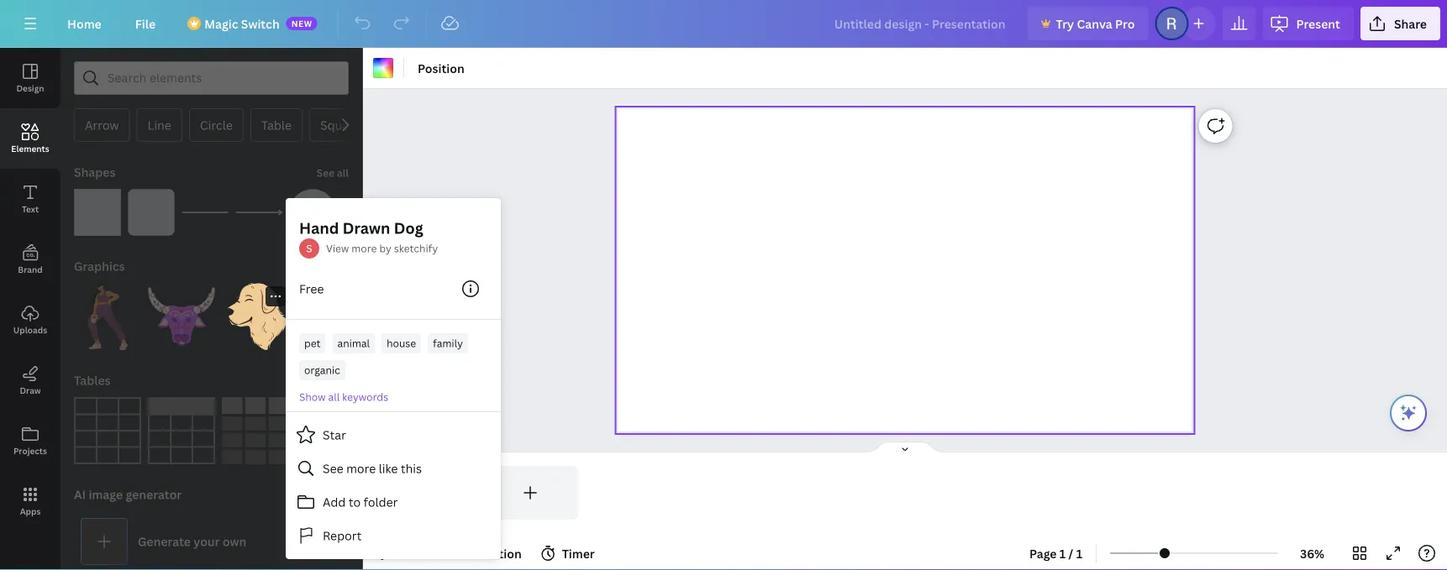 Task type: describe. For each thing, give the bounding box(es) containing it.
star button
[[286, 419, 501, 452]]

uploads button
[[0, 290, 61, 350]]

36%
[[1300, 546, 1325, 562]]

see more like this
[[323, 461, 422, 477]]

hide pages image
[[865, 441, 945, 455]]

your
[[194, 534, 220, 550]]

free button
[[299, 281, 324, 297]]

line button
[[137, 108, 182, 142]]

/
[[1069, 546, 1073, 562]]

table button
[[250, 108, 303, 142]]

brand button
[[0, 229, 61, 290]]

apps button
[[0, 471, 61, 532]]

timer button
[[535, 540, 602, 567]]

generator
[[126, 487, 182, 503]]

this
[[401, 461, 422, 477]]

animal button
[[332, 334, 375, 354]]

show
[[299, 390, 326, 404]]

by
[[379, 242, 391, 255]]

4 add this table to the canvas image from the left
[[296, 398, 363, 465]]

ai
[[74, 487, 86, 503]]

white circle shape image
[[289, 189, 336, 236]]

house button
[[382, 334, 421, 354]]

notes
[[397, 546, 431, 562]]

draw
[[20, 385, 41, 396]]

home
[[67, 16, 101, 32]]

rounded square image
[[128, 189, 175, 236]]

see all button for graphics
[[315, 250, 350, 283]]

animal
[[337, 337, 370, 350]]

position
[[418, 60, 464, 76]]

circle button
[[189, 108, 244, 142]]

canva assistant image
[[1398, 403, 1419, 424]]

timer
[[562, 546, 595, 562]]

duration
[[471, 546, 522, 562]]

see all button for shapes
[[315, 155, 350, 189]]

add to folder button
[[286, 486, 501, 519]]

to
[[349, 494, 361, 510]]

switch
[[241, 16, 280, 32]]

family
[[433, 337, 463, 350]]

see all for tables
[[317, 374, 349, 388]]

design button
[[0, 48, 61, 108]]

more for like
[[346, 461, 376, 477]]

like
[[379, 461, 398, 477]]

detailed colorful year of the ox floral bull head image
[[148, 283, 215, 350]]

present button
[[1263, 7, 1354, 40]]

try canva pro button
[[1027, 7, 1148, 40]]

uploads
[[13, 324, 47, 336]]

try
[[1056, 16, 1074, 32]]

Design title text field
[[821, 7, 1021, 40]]

home link
[[54, 7, 115, 40]]

show all keywords
[[299, 390, 388, 404]]

share button
[[1361, 7, 1440, 40]]

magic switch
[[204, 16, 280, 32]]

arrow button
[[74, 108, 130, 142]]

36% button
[[1285, 540, 1340, 567]]

see for tables
[[317, 374, 335, 388]]

view
[[326, 242, 349, 255]]

pro
[[1115, 16, 1135, 32]]

add to folder
[[323, 494, 398, 510]]

folder
[[364, 494, 398, 510]]

page
[[1030, 546, 1057, 562]]

Page title text field
[[396, 503, 403, 520]]

see inside button
[[323, 461, 343, 477]]

1 1 from the left
[[1060, 546, 1066, 562]]

1 add this table to the canvas image from the left
[[74, 398, 141, 465]]

own
[[223, 534, 247, 550]]

shapes button
[[72, 155, 117, 189]]

see more like this button
[[286, 452, 501, 486]]

apps
[[20, 506, 41, 517]]

projects button
[[0, 411, 61, 471]]

elements
[[11, 143, 49, 154]]

square
[[320, 117, 360, 133]]

all for graphics
[[337, 260, 349, 274]]

woman with kettlebell illustration image
[[74, 283, 141, 350]]

hand
[[299, 218, 339, 239]]

magic
[[204, 16, 238, 32]]

hand drawn dog link
[[299, 218, 423, 239]]

new
[[291, 18, 312, 29]]

see for shapes
[[317, 166, 335, 180]]

hide image
[[362, 269, 373, 350]]



Task type: locate. For each thing, give the bounding box(es) containing it.
2 see all button from the top
[[315, 250, 350, 283]]

more down drawn
[[352, 242, 377, 255]]

3 see all button from the top
[[315, 364, 350, 398]]

0 horizontal spatial add this line to the canvas image
[[182, 189, 229, 236]]

line
[[147, 117, 171, 133]]

see all button for tables
[[315, 364, 350, 398]]

text button
[[0, 169, 61, 229]]

1 vertical spatial more
[[346, 461, 376, 477]]

add this line to the canvas image left white circle shape image
[[235, 189, 282, 236]]

side panel tab list
[[0, 48, 61, 532]]

sketchify image
[[299, 239, 319, 259]]

square button
[[309, 108, 371, 142]]

all inside button
[[328, 390, 340, 404]]

free
[[299, 281, 324, 297]]

0 vertical spatial more
[[352, 242, 377, 255]]

all right show
[[328, 390, 340, 404]]

sketchify element
[[299, 239, 319, 259]]

pet
[[304, 337, 321, 350]]

more left like
[[346, 461, 376, 477]]

duration button
[[444, 540, 528, 567]]

generate
[[138, 534, 191, 550]]

add this line to the canvas image
[[182, 189, 229, 236], [235, 189, 282, 236]]

arrow
[[85, 117, 119, 133]]

1
[[1060, 546, 1066, 562], [1076, 546, 1083, 562]]

generate your own
[[138, 534, 247, 550]]

projects
[[13, 445, 47, 457]]

1 vertical spatial see all
[[317, 260, 349, 274]]

main menu bar
[[0, 0, 1447, 48]]

report
[[323, 528, 362, 544]]

draw button
[[0, 350, 61, 411]]

organic
[[304, 363, 340, 377]]

see
[[317, 166, 335, 180], [317, 260, 335, 274], [317, 374, 335, 388], [323, 461, 343, 477]]

hand drawn dog image
[[222, 283, 289, 350]]

more
[[352, 242, 377, 255], [346, 461, 376, 477]]

view more by sketchify button
[[326, 240, 438, 257]]

add this line to the canvas image right rounded square image
[[182, 189, 229, 236]]

1 right /
[[1076, 546, 1083, 562]]

#ffffff image
[[373, 58, 393, 78]]

wild pattern like hand gesture image
[[296, 283, 363, 350]]

see all button
[[315, 155, 350, 189], [315, 250, 350, 283], [315, 364, 350, 398]]

add
[[323, 494, 346, 510]]

1 horizontal spatial add this line to the canvas image
[[235, 189, 282, 236]]

file button
[[122, 7, 169, 40]]

tables button
[[72, 364, 112, 398]]

try canva pro
[[1056, 16, 1135, 32]]

triangle up image
[[343, 189, 390, 236]]

text
[[22, 203, 39, 215]]

3 add this table to the canvas image from the left
[[222, 398, 289, 465]]

1 left /
[[1060, 546, 1066, 562]]

Search elements search field
[[108, 62, 315, 94]]

all for tables
[[337, 374, 349, 388]]

0 vertical spatial see all button
[[315, 155, 350, 189]]

file
[[135, 16, 156, 32]]

see up add at the left of page
[[323, 461, 343, 477]]

page 1 / 1
[[1030, 546, 1083, 562]]

canva
[[1077, 16, 1113, 32]]

brand
[[18, 264, 43, 275]]

hand drawn dog
[[299, 218, 423, 239]]

drawn
[[343, 218, 390, 239]]

design
[[16, 82, 44, 94]]

all up triangle up image
[[337, 166, 349, 180]]

add this table to the canvas image
[[74, 398, 141, 465], [148, 398, 215, 465], [222, 398, 289, 465], [296, 398, 363, 465]]

0 vertical spatial see all
[[317, 166, 349, 180]]

sketchify
[[394, 242, 438, 255]]

see all up white circle shape image
[[317, 166, 349, 180]]

page 1 image
[[377, 466, 472, 520]]

organic button
[[299, 361, 345, 381]]

1 add this line to the canvas image from the left
[[182, 189, 229, 236]]

ai image generator
[[74, 487, 182, 503]]

present
[[1296, 16, 1340, 32]]

2 see all from the top
[[317, 260, 349, 274]]

graphics
[[74, 258, 125, 274]]

2 1 from the left
[[1076, 546, 1083, 562]]

see all for graphics
[[317, 260, 349, 274]]

see up show
[[317, 374, 335, 388]]

shapes
[[74, 164, 115, 180]]

all
[[337, 166, 349, 180], [337, 260, 349, 274], [337, 374, 349, 388], [328, 390, 340, 404]]

star
[[323, 427, 346, 443]]

pet button
[[299, 334, 326, 354]]

family button
[[428, 334, 468, 354]]

table
[[261, 117, 292, 133]]

group
[[222, 283, 289, 350]]

see all down view
[[317, 260, 349, 274]]

dog
[[394, 218, 423, 239]]

image
[[89, 487, 123, 503]]

3 see all from the top
[[317, 374, 349, 388]]

notes button
[[370, 540, 437, 567]]

more for by
[[352, 242, 377, 255]]

1 see all from the top
[[317, 166, 349, 180]]

1 see all button from the top
[[315, 155, 350, 189]]

see all up show all keywords
[[317, 374, 349, 388]]

2 add this table to the canvas image from the left
[[148, 398, 215, 465]]

view more by sketchify
[[326, 242, 438, 255]]

house
[[387, 337, 416, 350]]

0 horizontal spatial 1
[[1060, 546, 1066, 562]]

graphics button
[[72, 250, 127, 283]]

see all for shapes
[[317, 166, 349, 180]]

see for graphics
[[317, 260, 335, 274]]

2 vertical spatial see all
[[317, 374, 349, 388]]

2 vertical spatial see all button
[[315, 364, 350, 398]]

report button
[[286, 519, 501, 553]]

square image
[[74, 189, 121, 236]]

all for shapes
[[337, 166, 349, 180]]

see up white circle shape image
[[317, 166, 335, 180]]

show all keywords button
[[299, 387, 388, 406]]

tables
[[74, 373, 111, 389]]

elements button
[[0, 108, 61, 169]]

all up show all keywords
[[337, 374, 349, 388]]

1 horizontal spatial 1
[[1076, 546, 1083, 562]]

all down view
[[337, 260, 349, 274]]

share
[[1394, 16, 1427, 32]]

see down view
[[317, 260, 335, 274]]

1 vertical spatial see all button
[[315, 250, 350, 283]]

position button
[[411, 55, 471, 82]]

circle
[[200, 117, 233, 133]]

keywords
[[342, 390, 388, 404]]

2 add this line to the canvas image from the left
[[235, 189, 282, 236]]



Task type: vqa. For each thing, say whether or not it's contained in the screenshot.
Message
no



